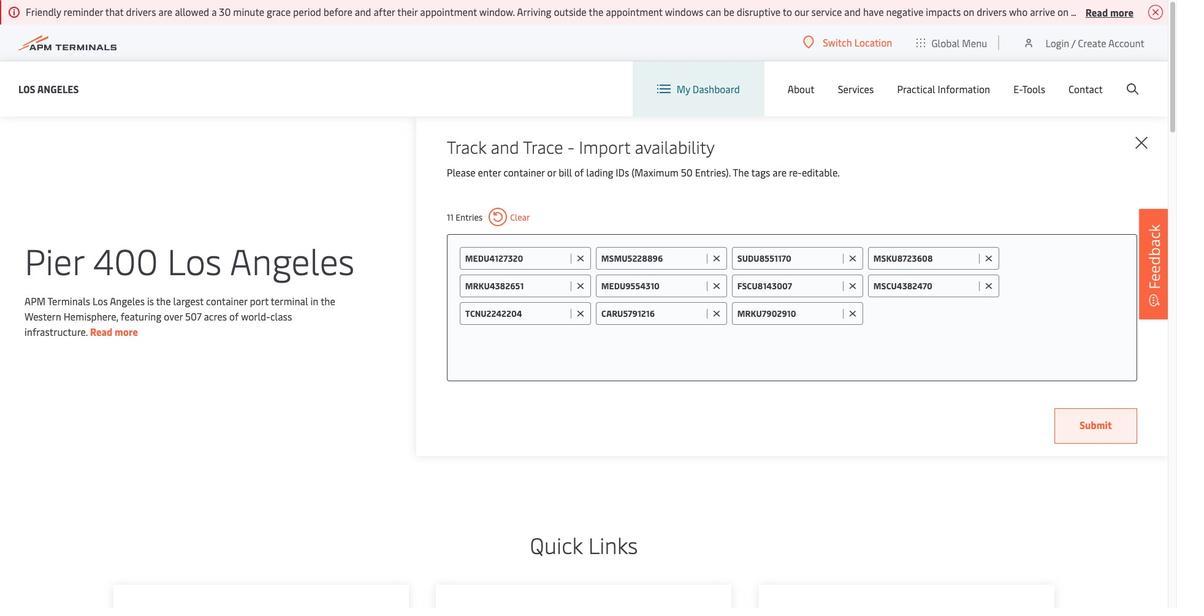 Task type: vqa. For each thing, say whether or not it's contained in the screenshot.
the bottom are
yes



Task type: describe. For each thing, give the bounding box(es) containing it.
infrastructure.
[[25, 325, 88, 338]]

western
[[25, 309, 61, 323]]

e-tools button
[[1014, 61, 1045, 116]]

reminder
[[64, 5, 103, 18]]

ids
[[616, 166, 629, 179]]

switch location
[[823, 36, 892, 49]]

global menu
[[932, 36, 987, 49]]

featuring
[[121, 309, 161, 323]]

(maximum
[[632, 166, 679, 179]]

2 that from the left
[[1128, 5, 1147, 18]]

11
[[447, 211, 454, 223]]

container inside apm terminals los angeles is the largest container port terminal in the western hemisphere, featuring over 507 acres of world-class infrastructure.
[[206, 294, 247, 307]]

disruptive
[[737, 5, 781, 18]]

0 vertical spatial are
[[159, 5, 172, 18]]

their
[[397, 5, 418, 18]]

my
[[677, 82, 690, 96]]

about
[[788, 82, 815, 96]]

2 drivers from the left
[[977, 5, 1007, 18]]

2 arrive from the left
[[1149, 5, 1174, 18]]

lading
[[586, 166, 613, 179]]

period
[[293, 5, 321, 18]]

track and trace - import availability
[[447, 135, 715, 158]]

1 horizontal spatial the
[[321, 294, 335, 307]]

o
[[1177, 5, 1177, 18]]

contact button
[[1069, 61, 1103, 116]]

port
[[250, 294, 269, 307]]

editable.
[[802, 166, 840, 179]]

grace
[[267, 5, 291, 18]]

world-
[[241, 309, 270, 323]]

account
[[1109, 36, 1145, 49]]

bill
[[559, 166, 572, 179]]

login
[[1046, 36, 1070, 49]]

track
[[447, 135, 486, 158]]

feedback button
[[1139, 209, 1170, 319]]

feedback
[[1144, 224, 1164, 289]]

allowed
[[175, 5, 209, 18]]

acres
[[204, 309, 227, 323]]

create
[[1078, 36, 1106, 49]]

quick links
[[530, 530, 638, 560]]

read more link
[[90, 325, 138, 338]]

close alert image
[[1148, 5, 1163, 20]]

have
[[863, 5, 884, 18]]

information
[[938, 82, 990, 96]]

be
[[724, 5, 734, 18]]

11 entries
[[447, 211, 483, 223]]

entries).
[[695, 166, 731, 179]]

clear button
[[489, 208, 530, 226]]

practical
[[897, 82, 935, 96]]

global menu button
[[905, 24, 1000, 61]]

terminals
[[48, 294, 90, 307]]

global
[[932, 36, 960, 49]]

read for read more button
[[1086, 5, 1108, 19]]

1 drivers from the left
[[126, 5, 156, 18]]

to
[[783, 5, 792, 18]]

please
[[447, 166, 476, 179]]

1 horizontal spatial and
[[491, 135, 519, 158]]

arriving
[[517, 5, 552, 18]]

dashboard
[[693, 82, 740, 96]]

please enter container or bill of lading ids (maximum 50 entries). the tags are re-editable.
[[447, 166, 840, 179]]

our
[[795, 5, 809, 18]]

over
[[164, 309, 183, 323]]

2 appointment from the left
[[606, 5, 663, 18]]

hemisphere,
[[64, 309, 118, 323]]

class
[[270, 309, 292, 323]]

2 horizontal spatial and
[[844, 5, 861, 18]]

login / create account link
[[1023, 25, 1145, 61]]

location
[[854, 36, 892, 49]]

los angeles
[[18, 82, 79, 95]]

angeles inside 'link'
[[37, 82, 79, 95]]

/
[[1072, 36, 1076, 49]]

1 horizontal spatial entered id text field
[[874, 253, 976, 264]]

400
[[93, 236, 158, 284]]

50
[[681, 166, 693, 179]]

la secondary image
[[82, 312, 297, 496]]

read more for read more button
[[1086, 5, 1134, 19]]

who
[[1009, 5, 1028, 18]]

submit button
[[1055, 408, 1137, 444]]

links
[[588, 530, 638, 560]]

windows
[[665, 5, 703, 18]]

tools
[[1022, 82, 1045, 96]]

time.
[[1071, 5, 1093, 18]]

1 horizontal spatial are
[[773, 166, 787, 179]]

1 horizontal spatial container
[[503, 166, 545, 179]]



Task type: locate. For each thing, give the bounding box(es) containing it.
0 horizontal spatial appointment
[[420, 5, 477, 18]]

1 vertical spatial entered id text field
[[601, 280, 704, 292]]

30
[[219, 5, 231, 18]]

Entered ID text field
[[874, 253, 976, 264], [601, 280, 704, 292]]

switch
[[823, 36, 852, 49]]

angeles
[[37, 82, 79, 95], [230, 236, 355, 284], [110, 294, 145, 307]]

1 appointment from the left
[[420, 5, 477, 18]]

2 vertical spatial los
[[93, 294, 108, 307]]

0 horizontal spatial read more
[[90, 325, 138, 338]]

terminal
[[271, 294, 308, 307]]

a
[[212, 5, 217, 18]]

or
[[547, 166, 556, 179]]

after
[[374, 5, 395, 18]]

apm terminals los angeles is the largest container port terminal in the western hemisphere, featuring over 507 acres of world-class infrastructure.
[[25, 294, 335, 338]]

and left after
[[355, 5, 371, 18]]

pier 400 los angeles
[[25, 236, 355, 284]]

are left re-
[[773, 166, 787, 179]]

0 horizontal spatial more
[[115, 325, 138, 338]]

2 on from the left
[[1058, 5, 1069, 18]]

0 vertical spatial read more
[[1086, 5, 1134, 19]]

largest
[[173, 294, 204, 307]]

0 vertical spatial angeles
[[37, 82, 79, 95]]

0 horizontal spatial are
[[159, 5, 172, 18]]

los for 400
[[167, 236, 222, 284]]

1 that from the left
[[105, 5, 124, 18]]

that
[[105, 5, 124, 18], [1128, 5, 1147, 18]]

read more up the "login / create account"
[[1086, 5, 1134, 19]]

read more for read more link
[[90, 325, 138, 338]]

los
[[18, 82, 35, 95], [167, 236, 222, 284], [93, 294, 108, 307]]

-
[[568, 135, 575, 158]]

services button
[[838, 61, 874, 116]]

the right in
[[321, 294, 335, 307]]

that left close alert image
[[1128, 5, 1147, 18]]

drivers
[[1095, 5, 1126, 18]]

2 horizontal spatial angeles
[[230, 236, 355, 284]]

507
[[185, 309, 201, 323]]

0 horizontal spatial and
[[355, 5, 371, 18]]

0 vertical spatial read
[[1086, 5, 1108, 19]]

my dashboard button
[[657, 61, 740, 116]]

read inside read more button
[[1086, 5, 1108, 19]]

container up the 'acres'
[[206, 294, 247, 307]]

impacts
[[926, 5, 961, 18]]

Type or paste your IDs here text field
[[868, 302, 1124, 324]]

los for terminals
[[93, 294, 108, 307]]

the right is
[[156, 294, 171, 307]]

1 on from the left
[[963, 5, 974, 18]]

arrive right who
[[1030, 5, 1055, 18]]

about button
[[788, 61, 815, 116]]

0 horizontal spatial read
[[90, 325, 112, 338]]

0 horizontal spatial angeles
[[37, 82, 79, 95]]

arrive left o
[[1149, 5, 1174, 18]]

more
[[1110, 5, 1134, 19], [115, 325, 138, 338]]

availability
[[635, 135, 715, 158]]

drivers left allowed
[[126, 5, 156, 18]]

1 vertical spatial angeles
[[230, 236, 355, 284]]

service
[[812, 5, 842, 18]]

of right bill
[[575, 166, 584, 179]]

angeles for pier 400 los angeles
[[230, 236, 355, 284]]

0 vertical spatial more
[[1110, 5, 1134, 19]]

the right "outside"
[[589, 5, 604, 18]]

read
[[1086, 5, 1108, 19], [90, 325, 112, 338]]

2 horizontal spatial the
[[589, 5, 604, 18]]

1 horizontal spatial more
[[1110, 5, 1134, 19]]

entries
[[456, 211, 483, 223]]

Entered ID text field
[[465, 253, 568, 264], [601, 253, 704, 264], [737, 253, 840, 264], [465, 280, 568, 292], [737, 280, 840, 292], [874, 280, 976, 292], [465, 308, 568, 319], [601, 308, 704, 319], [737, 308, 840, 319]]

1 horizontal spatial on
[[1058, 5, 1069, 18]]

1 vertical spatial of
[[229, 309, 239, 323]]

my dashboard
[[677, 82, 740, 96]]

of inside apm terminals los angeles is the largest container port terminal in the western hemisphere, featuring over 507 acres of world-class infrastructure.
[[229, 309, 239, 323]]

2 horizontal spatial los
[[167, 236, 222, 284]]

friendly reminder that drivers are allowed a 30 minute grace period before and after their appointment window. arriving outside the appointment windows can be disruptive to our service and have negative impacts on drivers who arrive on time. drivers that arrive o
[[26, 5, 1177, 18]]

on right impacts
[[963, 5, 974, 18]]

pier
[[25, 236, 84, 284]]

2 vertical spatial angeles
[[110, 294, 145, 307]]

and up enter
[[491, 135, 519, 158]]

is
[[147, 294, 154, 307]]

appointment right their
[[420, 5, 477, 18]]

more for read more link
[[115, 325, 138, 338]]

are left allowed
[[159, 5, 172, 18]]

can
[[706, 5, 721, 18]]

window.
[[479, 5, 515, 18]]

0 horizontal spatial entered id text field
[[601, 280, 704, 292]]

tags
[[751, 166, 770, 179]]

minute
[[233, 5, 264, 18]]

read for read more link
[[90, 325, 112, 338]]

in
[[311, 294, 318, 307]]

services
[[838, 82, 874, 96]]

0 horizontal spatial on
[[963, 5, 974, 18]]

clear
[[510, 211, 530, 223]]

appointment
[[420, 5, 477, 18], [606, 5, 663, 18]]

1 vertical spatial los
[[167, 236, 222, 284]]

container left or
[[503, 166, 545, 179]]

arrive
[[1030, 5, 1055, 18], [1149, 5, 1174, 18]]

drivers left who
[[977, 5, 1007, 18]]

more for read more button
[[1110, 5, 1134, 19]]

1 horizontal spatial arrive
[[1149, 5, 1174, 18]]

0 vertical spatial of
[[575, 166, 584, 179]]

on left time.
[[1058, 5, 1069, 18]]

1 horizontal spatial drivers
[[977, 5, 1007, 18]]

and left have
[[844, 5, 861, 18]]

1 vertical spatial more
[[115, 325, 138, 338]]

0 vertical spatial container
[[503, 166, 545, 179]]

los inside apm terminals los angeles is the largest container port terminal in the western hemisphere, featuring over 507 acres of world-class infrastructure.
[[93, 294, 108, 307]]

los angeles link
[[18, 81, 79, 97]]

1 horizontal spatial that
[[1128, 5, 1147, 18]]

1 vertical spatial read
[[90, 325, 112, 338]]

read down hemisphere,
[[90, 325, 112, 338]]

1 horizontal spatial angeles
[[110, 294, 145, 307]]

1 horizontal spatial of
[[575, 166, 584, 179]]

los inside 'link'
[[18, 82, 35, 95]]

read more down hemisphere,
[[90, 325, 138, 338]]

1 horizontal spatial read
[[1086, 5, 1108, 19]]

0 vertical spatial entered id text field
[[874, 253, 976, 264]]

e-tools
[[1014, 82, 1045, 96]]

0 horizontal spatial of
[[229, 309, 239, 323]]

apm
[[25, 294, 45, 307]]

on
[[963, 5, 974, 18], [1058, 5, 1069, 18]]

read up the "login / create account"
[[1086, 5, 1108, 19]]

0 horizontal spatial los
[[18, 82, 35, 95]]

more inside read more button
[[1110, 5, 1134, 19]]

1 vertical spatial container
[[206, 294, 247, 307]]

login / create account
[[1046, 36, 1145, 49]]

re-
[[789, 166, 802, 179]]

quick
[[530, 530, 583, 560]]

import
[[579, 135, 630, 158]]

angeles inside apm terminals los angeles is the largest container port terminal in the western hemisphere, featuring over 507 acres of world-class infrastructure.
[[110, 294, 145, 307]]

1 horizontal spatial los
[[93, 294, 108, 307]]

are
[[159, 5, 172, 18], [773, 166, 787, 179]]

1 vertical spatial read more
[[90, 325, 138, 338]]

switch location button
[[803, 36, 892, 49]]

e-
[[1014, 82, 1022, 96]]

that right reminder
[[105, 5, 124, 18]]

1 horizontal spatial appointment
[[606, 5, 663, 18]]

trace
[[523, 135, 563, 158]]

0 horizontal spatial that
[[105, 5, 124, 18]]

drivers
[[126, 5, 156, 18], [977, 5, 1007, 18]]

practical information button
[[897, 61, 990, 116]]

1 vertical spatial are
[[773, 166, 787, 179]]

of
[[575, 166, 584, 179], [229, 309, 239, 323]]

more up account
[[1110, 5, 1134, 19]]

0 horizontal spatial the
[[156, 294, 171, 307]]

0 horizontal spatial arrive
[[1030, 5, 1055, 18]]

1 arrive from the left
[[1030, 5, 1055, 18]]

more down featuring
[[115, 325, 138, 338]]

0 horizontal spatial container
[[206, 294, 247, 307]]

0 horizontal spatial drivers
[[126, 5, 156, 18]]

0 vertical spatial los
[[18, 82, 35, 95]]

read more
[[1086, 5, 1134, 19], [90, 325, 138, 338]]

friendly
[[26, 5, 61, 18]]

contact
[[1069, 82, 1103, 96]]

1 horizontal spatial read more
[[1086, 5, 1134, 19]]

angeles for apm terminals los angeles is the largest container port terminal in the western hemisphere, featuring over 507 acres of world-class infrastructure.
[[110, 294, 145, 307]]

of right the 'acres'
[[229, 309, 239, 323]]

appointment left windows
[[606, 5, 663, 18]]

before
[[324, 5, 352, 18]]



